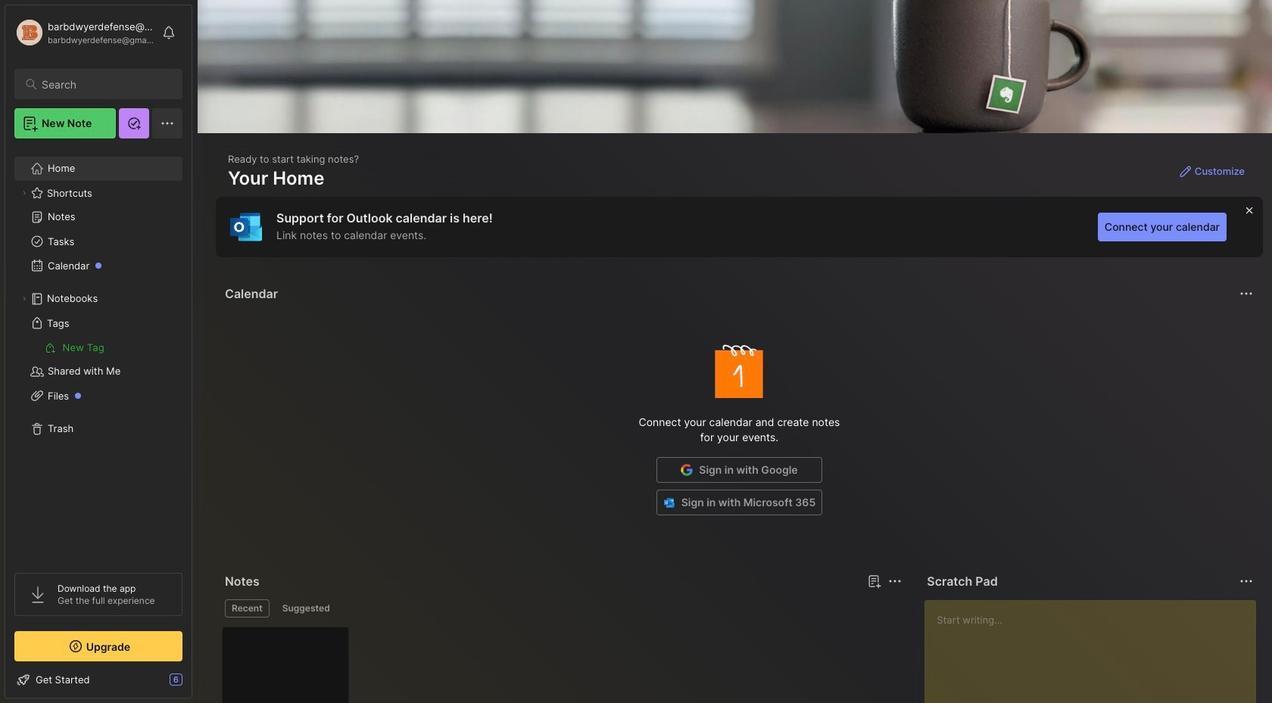 Task type: vqa. For each thing, say whether or not it's contained in the screenshot.
More actions icon
yes



Task type: locate. For each thing, give the bounding box(es) containing it.
2 tab from the left
[[275, 600, 337, 618]]

1 horizontal spatial tab
[[275, 600, 337, 618]]

None search field
[[42, 75, 169, 93]]

group
[[14, 335, 182, 360]]

tab
[[225, 600, 269, 618], [275, 600, 337, 618]]

0 horizontal spatial more actions image
[[886, 572, 904, 591]]

click to collapse image
[[191, 675, 203, 694]]

group inside tree
[[14, 335, 182, 360]]

1 horizontal spatial more actions image
[[1237, 572, 1255, 591]]

1 more actions image from the left
[[886, 572, 904, 591]]

More actions field
[[1236, 283, 1257, 304], [885, 571, 906, 592], [1236, 571, 1257, 592]]

main element
[[0, 0, 197, 703]]

tab list
[[225, 600, 900, 618]]

expand notebooks image
[[20, 295, 29, 304]]

Search text field
[[42, 77, 169, 92]]

Help and Learning task checklist field
[[5, 668, 192, 692]]

tree
[[5, 148, 192, 560]]

more actions image
[[886, 572, 904, 591], [1237, 572, 1255, 591]]

0 horizontal spatial tab
[[225, 600, 269, 618]]

tree inside main element
[[5, 148, 192, 560]]

2 more actions image from the left
[[1237, 572, 1255, 591]]

Start writing… text field
[[937, 600, 1255, 703]]



Task type: describe. For each thing, give the bounding box(es) containing it.
none search field inside main element
[[42, 75, 169, 93]]

more actions image
[[1237, 285, 1255, 303]]

Account field
[[14, 17, 154, 48]]

1 tab from the left
[[225, 600, 269, 618]]



